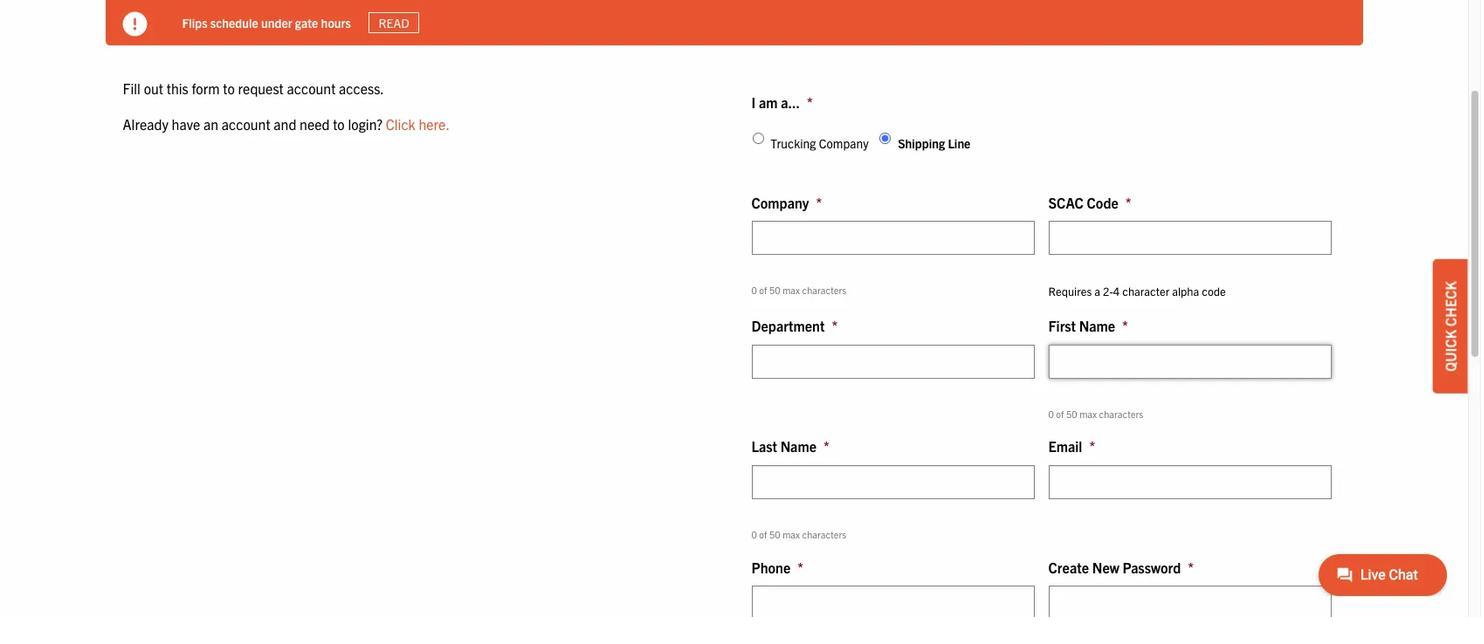 Task type: locate. For each thing, give the bounding box(es) containing it.
to right need
[[333, 115, 345, 133]]

first name *
[[1049, 317, 1129, 335]]

max for company
[[783, 284, 800, 297]]

solid image
[[123, 12, 147, 37]]

Shipping Line radio
[[880, 133, 892, 144]]

2 vertical spatial max
[[783, 529, 800, 541]]

alpha
[[1173, 284, 1200, 299]]

to right the form
[[223, 79, 235, 97]]

under
[[261, 14, 292, 30]]

fill out this form to request account access.
[[123, 79, 384, 97]]

1 vertical spatial name
[[781, 438, 817, 456]]

1 vertical spatial of
[[1057, 408, 1065, 420]]

max up department
[[783, 284, 800, 297]]

of up email
[[1057, 408, 1065, 420]]

1 vertical spatial to
[[333, 115, 345, 133]]

0 vertical spatial 0 of 50 max characters
[[752, 284, 847, 297]]

of up department
[[760, 284, 768, 297]]

code
[[1202, 284, 1226, 299]]

of up phone
[[760, 529, 768, 541]]

name down a
[[1080, 317, 1116, 335]]

last name *
[[752, 438, 830, 456]]

* right email
[[1090, 438, 1096, 456]]

50 for first
[[1067, 408, 1078, 420]]

quick check link
[[1434, 259, 1469, 393]]

characters for company *
[[803, 284, 847, 297]]

0 up department
[[752, 284, 757, 297]]

2 vertical spatial 0
[[752, 529, 757, 541]]

i am a... *
[[752, 93, 813, 111]]

*
[[807, 93, 813, 111], [816, 194, 822, 211], [1126, 194, 1132, 211], [832, 317, 838, 335], [1123, 317, 1129, 335], [824, 438, 830, 456], [1090, 438, 1096, 456], [798, 559, 804, 576], [1189, 559, 1194, 576]]

schedule
[[210, 14, 258, 30]]

scac
[[1049, 194, 1084, 211]]

max up phone *
[[783, 529, 800, 541]]

0 horizontal spatial name
[[781, 438, 817, 456]]

2-
[[1104, 284, 1114, 299]]

a...
[[781, 93, 800, 111]]

0 of 50 max characters up department *
[[752, 284, 847, 297]]

0
[[752, 284, 757, 297], [1049, 408, 1054, 420], [752, 529, 757, 541]]

0 vertical spatial company
[[819, 136, 869, 151]]

0 vertical spatial of
[[760, 284, 768, 297]]

0 of 50 max characters up phone *
[[752, 529, 847, 541]]

max up email * at the right bottom of the page
[[1080, 408, 1097, 420]]

50 up department
[[770, 284, 781, 297]]

50
[[770, 284, 781, 297], [1067, 408, 1078, 420], [770, 529, 781, 541]]

0 of 50 max characters up email * at the right bottom of the page
[[1049, 408, 1144, 420]]

company left the shipping line radio
[[819, 136, 869, 151]]

1 horizontal spatial name
[[1080, 317, 1116, 335]]

50 up phone *
[[770, 529, 781, 541]]

an
[[204, 115, 219, 133]]

1 horizontal spatial company
[[819, 136, 869, 151]]

0 vertical spatial name
[[1080, 317, 1116, 335]]

form
[[192, 79, 220, 97]]

0 up email
[[1049, 408, 1054, 420]]

0 vertical spatial to
[[223, 79, 235, 97]]

1 vertical spatial 0
[[1049, 408, 1054, 420]]

have
[[172, 115, 200, 133]]

1 vertical spatial 0 of 50 max characters
[[1049, 408, 1144, 420]]

account up need
[[287, 79, 336, 97]]

2 vertical spatial 50
[[770, 529, 781, 541]]

already
[[123, 115, 169, 133]]

0 for last name
[[752, 529, 757, 541]]

a
[[1095, 284, 1101, 299]]

fill
[[123, 79, 141, 97]]

to
[[223, 79, 235, 97], [333, 115, 345, 133]]

name right last
[[781, 438, 817, 456]]

0 vertical spatial 0
[[752, 284, 757, 297]]

50 up email * at the right bottom of the page
[[1067, 408, 1078, 420]]

1 vertical spatial characters
[[1100, 408, 1144, 420]]

max
[[783, 284, 800, 297], [1080, 408, 1097, 420], [783, 529, 800, 541]]

* right "code"
[[1126, 194, 1132, 211]]

account right an
[[222, 115, 271, 133]]

need
[[300, 115, 330, 133]]

scac code *
[[1049, 194, 1132, 211]]

2 vertical spatial 0 of 50 max characters
[[752, 529, 847, 541]]

characters
[[803, 284, 847, 297], [1100, 408, 1144, 420], [803, 529, 847, 541]]

0 vertical spatial account
[[287, 79, 336, 97]]

1 vertical spatial company
[[752, 194, 809, 211]]

click here. link
[[386, 115, 450, 133]]

1 vertical spatial max
[[1080, 408, 1097, 420]]

None text field
[[1049, 221, 1332, 255], [752, 345, 1035, 379], [1049, 345, 1332, 379], [752, 466, 1035, 500], [1049, 221, 1332, 255], [752, 345, 1035, 379], [1049, 345, 1332, 379], [752, 466, 1035, 500]]

0 up phone
[[752, 529, 757, 541]]

* right last
[[824, 438, 830, 456]]

department
[[752, 317, 825, 335]]

1 vertical spatial 50
[[1067, 408, 1078, 420]]

0 horizontal spatial account
[[222, 115, 271, 133]]

name for first name
[[1080, 317, 1116, 335]]

requires a 2-4 character alpha code
[[1049, 284, 1226, 299]]

name
[[1080, 317, 1116, 335], [781, 438, 817, 456]]

* down requires a 2-4 character alpha code
[[1123, 317, 1129, 335]]

0 of 50 max characters for company
[[752, 284, 847, 297]]

max for first
[[1080, 408, 1097, 420]]

account
[[287, 79, 336, 97], [222, 115, 271, 133]]

click
[[386, 115, 416, 133]]

0 vertical spatial 50
[[770, 284, 781, 297]]

out
[[144, 79, 163, 97]]

requires
[[1049, 284, 1092, 299]]

None password field
[[1049, 586, 1332, 618]]

2 vertical spatial characters
[[803, 529, 847, 541]]

None text field
[[752, 221, 1035, 255], [1049, 466, 1332, 500], [752, 586, 1035, 618], [752, 221, 1035, 255], [1049, 466, 1332, 500], [752, 586, 1035, 618]]

code
[[1087, 194, 1119, 211]]

0 vertical spatial max
[[783, 284, 800, 297]]

0 of 50 max characters
[[752, 284, 847, 297], [1049, 408, 1144, 420], [752, 529, 847, 541]]

4
[[1114, 284, 1120, 299]]

quick
[[1443, 330, 1460, 372]]

of
[[760, 284, 768, 297], [1057, 408, 1065, 420], [760, 529, 768, 541]]

flips schedule under gate hours
[[182, 14, 351, 30]]

company
[[819, 136, 869, 151], [752, 194, 809, 211]]

am
[[759, 93, 778, 111]]

0 vertical spatial characters
[[803, 284, 847, 297]]

0 for company
[[752, 284, 757, 297]]

2 vertical spatial of
[[760, 529, 768, 541]]

characters for first name *
[[1100, 408, 1144, 420]]

0 horizontal spatial company
[[752, 194, 809, 211]]

company down trucking
[[752, 194, 809, 211]]



Task type: vqa. For each thing, say whether or not it's contained in the screenshot.
"50" corresponding to First
yes



Task type: describe. For each thing, give the bounding box(es) containing it.
gate
[[295, 14, 318, 30]]

and
[[274, 115, 297, 133]]

0 of 50 max characters for first name
[[1049, 408, 1144, 420]]

line
[[948, 136, 971, 151]]

* right phone
[[798, 559, 804, 576]]

trucking
[[771, 136, 816, 151]]

check
[[1443, 281, 1460, 326]]

* down trucking company
[[816, 194, 822, 211]]

name for last name
[[781, 438, 817, 456]]

hours
[[321, 14, 351, 30]]

here.
[[419, 115, 450, 133]]

1 horizontal spatial to
[[333, 115, 345, 133]]

0 for first name
[[1049, 408, 1054, 420]]

0 horizontal spatial to
[[223, 79, 235, 97]]

characters for last name *
[[803, 529, 847, 541]]

shipping
[[898, 136, 946, 151]]

department *
[[752, 317, 838, 335]]

of for first
[[1057, 408, 1065, 420]]

of for company
[[760, 284, 768, 297]]

1 vertical spatial account
[[222, 115, 271, 133]]

trucking company
[[771, 136, 869, 151]]

1 horizontal spatial account
[[287, 79, 336, 97]]

read link
[[369, 12, 420, 33]]

phone
[[752, 559, 791, 576]]

of for last
[[760, 529, 768, 541]]

flips
[[182, 14, 208, 30]]

* right department
[[832, 317, 838, 335]]

new
[[1093, 559, 1120, 576]]

max for last
[[783, 529, 800, 541]]

* right "password"
[[1189, 559, 1194, 576]]

* right a...
[[807, 93, 813, 111]]

login?
[[348, 115, 383, 133]]

create new password *
[[1049, 559, 1194, 576]]

this
[[167, 79, 189, 97]]

email *
[[1049, 438, 1096, 456]]

read
[[379, 15, 410, 31]]

email
[[1049, 438, 1083, 456]]

access.
[[339, 79, 384, 97]]

request
[[238, 79, 284, 97]]

company *
[[752, 194, 822, 211]]

character
[[1123, 284, 1170, 299]]

already have an account and need to login? click here.
[[123, 115, 450, 133]]

i
[[752, 93, 756, 111]]

50 for company
[[770, 284, 781, 297]]

last
[[752, 438, 778, 456]]

shipping line
[[898, 136, 971, 151]]

0 of 50 max characters for last name
[[752, 529, 847, 541]]

create
[[1049, 559, 1090, 576]]

phone *
[[752, 559, 804, 576]]

password
[[1123, 559, 1182, 576]]

50 for last
[[770, 529, 781, 541]]

quick check
[[1443, 281, 1460, 372]]

first
[[1049, 317, 1077, 335]]

Trucking Company radio
[[753, 133, 764, 144]]



